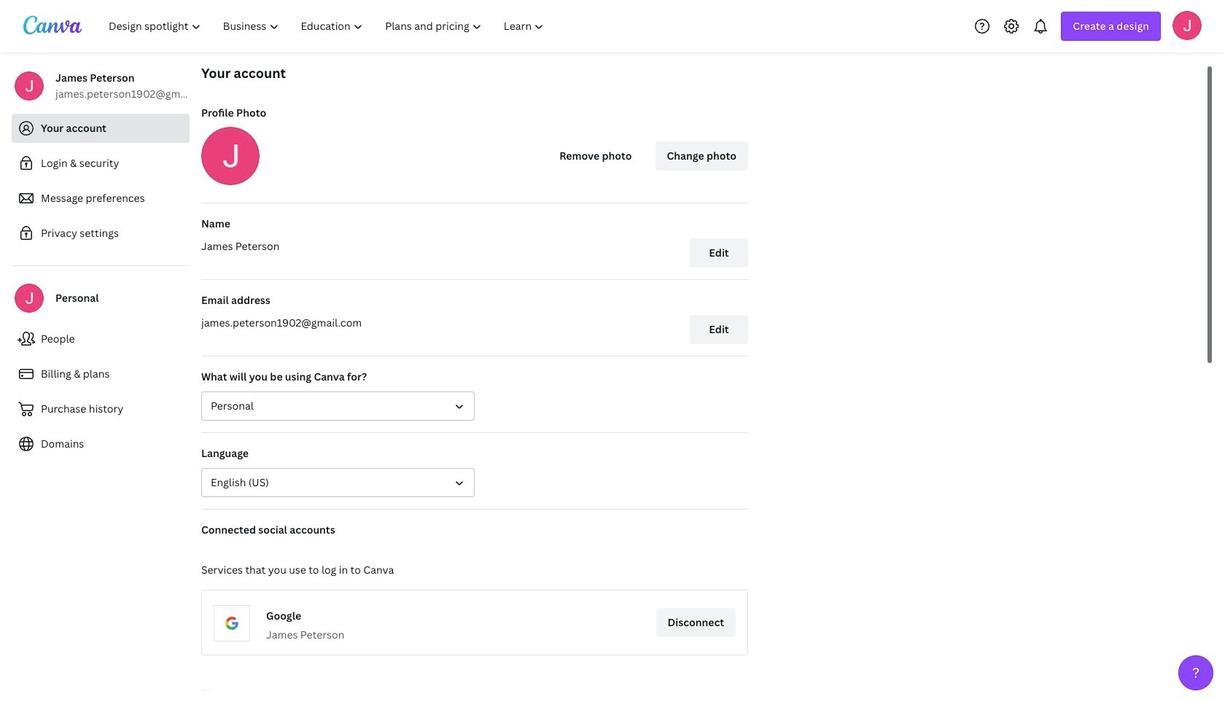 Task type: locate. For each thing, give the bounding box(es) containing it.
None button
[[201, 392, 475, 421]]

james peterson image
[[1173, 11, 1202, 40]]



Task type: vqa. For each thing, say whether or not it's contained in the screenshot.
rightmost you
no



Task type: describe. For each thing, give the bounding box(es) containing it.
top level navigation element
[[99, 12, 557, 41]]

Language: English (US) button
[[201, 468, 475, 498]]



